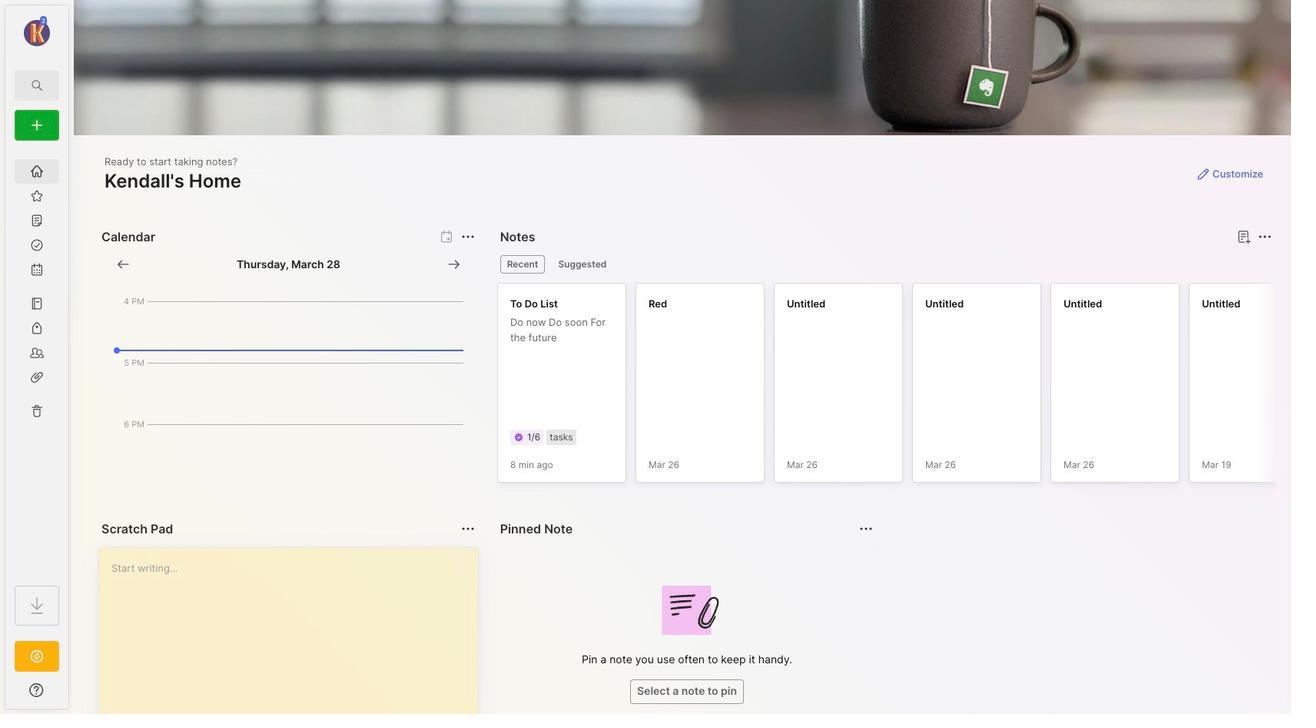 Task type: describe. For each thing, give the bounding box(es) containing it.
0 horizontal spatial more actions image
[[459, 520, 477, 538]]

WHAT'S NEW field
[[5, 678, 68, 702]]

click to expand image
[[67, 686, 79, 704]]

tree inside main element
[[5, 150, 68, 572]]

main element
[[0, 0, 74, 714]]

Choose date to view field
[[237, 257, 340, 272]]

2 tab from the left
[[551, 255, 614, 274]]

upgrade image
[[28, 647, 46, 666]]



Task type: vqa. For each thing, say whether or not it's contained in the screenshot.
.png.
no



Task type: locate. For each thing, give the bounding box(es) containing it.
tab list
[[500, 255, 1270, 274]]

more actions image
[[459, 228, 477, 246]]

1 tab from the left
[[500, 255, 545, 274]]

1 vertical spatial more actions image
[[459, 520, 477, 538]]

more actions image
[[1256, 228, 1274, 246], [459, 520, 477, 538]]

Account field
[[5, 15, 68, 48]]

home image
[[29, 164, 45, 179]]

More actions field
[[457, 226, 479, 247], [1254, 226, 1276, 247], [457, 518, 479, 540]]

edit search image
[[28, 76, 46, 95]]

1 horizontal spatial more actions image
[[1256, 228, 1274, 246]]

tab
[[500, 255, 545, 274], [551, 255, 614, 274]]

0 horizontal spatial tab
[[500, 255, 545, 274]]

tree
[[5, 150, 68, 572]]

1 horizontal spatial tab
[[551, 255, 614, 274]]

Start writing… text field
[[111, 548, 477, 714]]

0 vertical spatial more actions image
[[1256, 228, 1274, 246]]

row group
[[497, 283, 1291, 492]]



